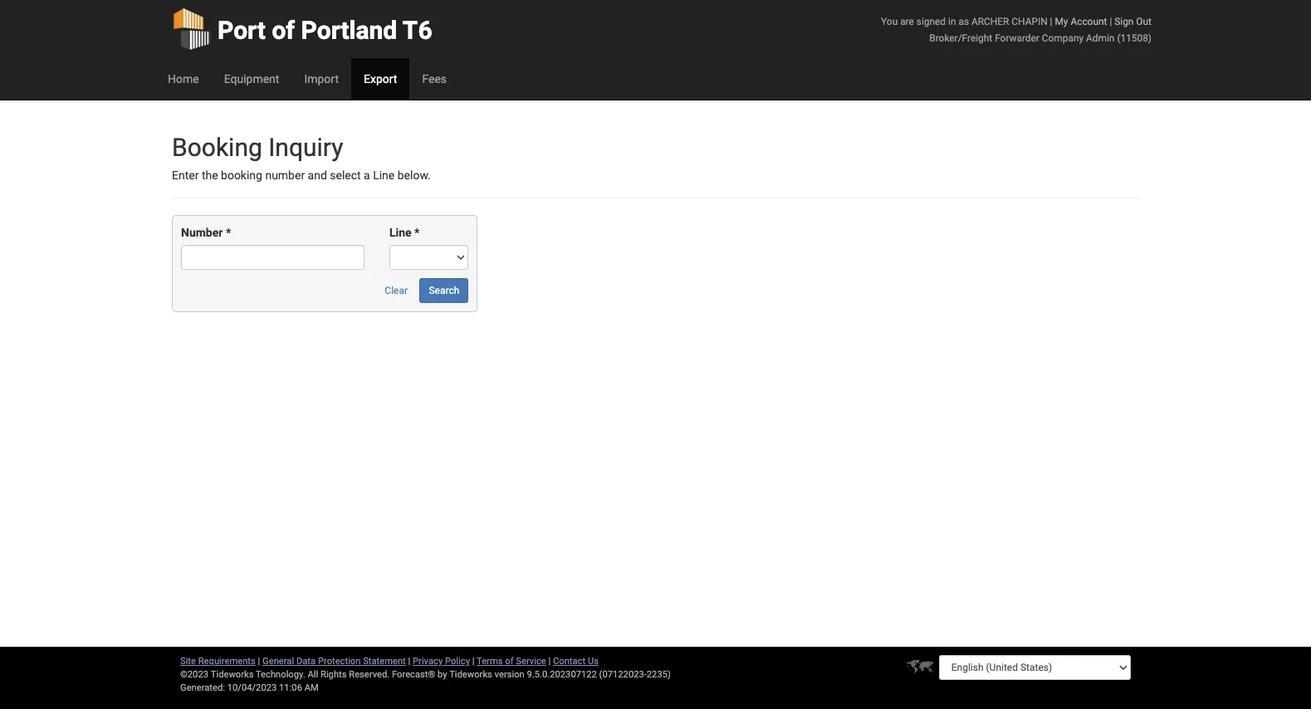 Task type: vqa. For each thing, say whether or not it's contained in the screenshot.
56
no



Task type: describe. For each thing, give the bounding box(es) containing it.
* for line *
[[415, 226, 420, 240]]

and
[[308, 169, 327, 182]]

forwarder
[[995, 32, 1040, 44]]

site requirements | general data protection statement | privacy policy | terms of service | contact us ©2023 tideworks technology. all rights reserved. forecast® by tideworks version 9.5.0.202307122 (07122023-2235) generated: 10/04/2023 11:06 am
[[180, 656, 671, 694]]

(11508)
[[1117, 32, 1152, 44]]

11:06
[[279, 683, 302, 694]]

number
[[265, 169, 305, 182]]

| left my
[[1050, 16, 1053, 27]]

protection
[[318, 656, 361, 667]]

chapin
[[1012, 16, 1048, 27]]

broker/freight
[[930, 32, 993, 44]]

signed
[[917, 16, 946, 27]]

are
[[900, 16, 914, 27]]

general
[[263, 656, 294, 667]]

am
[[305, 683, 319, 694]]

company
[[1042, 32, 1084, 44]]

equipment
[[224, 72, 279, 86]]

privacy policy link
[[413, 656, 470, 667]]

clear
[[385, 285, 408, 297]]

equipment button
[[212, 58, 292, 100]]

9.5.0.202307122
[[527, 669, 597, 680]]

service
[[516, 656, 546, 667]]

©2023 tideworks
[[180, 669, 254, 680]]

export button
[[351, 58, 410, 100]]

out
[[1137, 16, 1152, 27]]

you are signed in as archer chapin | my account | sign out broker/freight forwarder company admin (11508)
[[881, 16, 1152, 44]]

technology.
[[256, 669, 305, 680]]

fees
[[422, 72, 447, 86]]

my account link
[[1055, 16, 1107, 27]]

sign out link
[[1115, 16, 1152, 27]]

1 vertical spatial line
[[389, 226, 412, 240]]

export
[[364, 72, 397, 86]]

port of portland t6 link
[[172, 0, 432, 58]]

portland
[[301, 16, 397, 45]]

site
[[180, 656, 196, 667]]

enter
[[172, 169, 199, 182]]

my
[[1055, 16, 1068, 27]]

booking
[[221, 169, 262, 182]]

(07122023-
[[599, 669, 647, 680]]

you
[[881, 16, 898, 27]]

| up tideworks
[[472, 656, 475, 667]]

generated:
[[180, 683, 225, 694]]



Task type: locate. For each thing, give the bounding box(es) containing it.
*
[[226, 226, 231, 240], [415, 226, 420, 240]]

as
[[959, 16, 969, 27]]

of inside port of portland t6 link
[[272, 16, 295, 45]]

below.
[[398, 169, 431, 182]]

number
[[181, 226, 223, 240]]

a
[[364, 169, 370, 182]]

Number * text field
[[181, 245, 365, 270]]

reserved.
[[349, 669, 390, 680]]

site requirements link
[[180, 656, 256, 667]]

0 vertical spatial line
[[373, 169, 395, 182]]

booking inquiry enter the booking number and select a line below.
[[172, 133, 431, 182]]

clear button
[[376, 279, 417, 303]]

import button
[[292, 58, 351, 100]]

* down below.
[[415, 226, 420, 240]]

2 * from the left
[[415, 226, 420, 240]]

all
[[308, 669, 318, 680]]

line inside booking inquiry enter the booking number and select a line below.
[[373, 169, 395, 182]]

|
[[1050, 16, 1053, 27], [1110, 16, 1112, 27], [258, 656, 260, 667], [408, 656, 411, 667], [472, 656, 475, 667], [549, 656, 551, 667]]

1 vertical spatial of
[[505, 656, 514, 667]]

| left sign
[[1110, 16, 1112, 27]]

rights
[[321, 669, 347, 680]]

the
[[202, 169, 218, 182]]

of inside site requirements | general data protection statement | privacy policy | terms of service | contact us ©2023 tideworks technology. all rights reserved. forecast® by tideworks version 9.5.0.202307122 (07122023-2235) generated: 10/04/2023 11:06 am
[[505, 656, 514, 667]]

line
[[373, 169, 395, 182], [389, 226, 412, 240]]

1 * from the left
[[226, 226, 231, 240]]

port of portland t6
[[218, 16, 432, 45]]

contact
[[553, 656, 586, 667]]

t6
[[403, 16, 432, 45]]

1 horizontal spatial of
[[505, 656, 514, 667]]

fees button
[[410, 58, 459, 100]]

data
[[296, 656, 316, 667]]

account
[[1071, 16, 1107, 27]]

0 horizontal spatial of
[[272, 16, 295, 45]]

forecast®
[[392, 669, 435, 680]]

0 vertical spatial of
[[272, 16, 295, 45]]

policy
[[445, 656, 470, 667]]

line *
[[389, 226, 420, 240]]

2235)
[[647, 669, 671, 680]]

import
[[304, 72, 339, 86]]

privacy
[[413, 656, 443, 667]]

admin
[[1086, 32, 1115, 44]]

requirements
[[198, 656, 256, 667]]

of up the version
[[505, 656, 514, 667]]

select
[[330, 169, 361, 182]]

home button
[[155, 58, 212, 100]]

contact us link
[[553, 656, 599, 667]]

of right port
[[272, 16, 295, 45]]

line right a
[[373, 169, 395, 182]]

terms
[[477, 656, 503, 667]]

| up 9.5.0.202307122
[[549, 656, 551, 667]]

1 horizontal spatial *
[[415, 226, 420, 240]]

search
[[429, 285, 460, 297]]

| up forecast®
[[408, 656, 411, 667]]

tideworks
[[449, 669, 492, 680]]

booking
[[172, 133, 262, 162]]

* right number
[[226, 226, 231, 240]]

us
[[588, 656, 599, 667]]

by
[[438, 669, 447, 680]]

0 horizontal spatial *
[[226, 226, 231, 240]]

sign
[[1115, 16, 1134, 27]]

archer
[[972, 16, 1009, 27]]

statement
[[363, 656, 406, 667]]

| left the general
[[258, 656, 260, 667]]

line up the clear button
[[389, 226, 412, 240]]

in
[[948, 16, 956, 27]]

inquiry
[[268, 133, 343, 162]]

search button
[[420, 279, 469, 303]]

terms of service link
[[477, 656, 546, 667]]

of
[[272, 16, 295, 45], [505, 656, 514, 667]]

version
[[495, 669, 525, 680]]

general data protection statement link
[[263, 656, 406, 667]]

home
[[168, 72, 199, 86]]

10/04/2023
[[227, 683, 277, 694]]

number *
[[181, 226, 231, 240]]

port
[[218, 16, 266, 45]]

* for number *
[[226, 226, 231, 240]]



